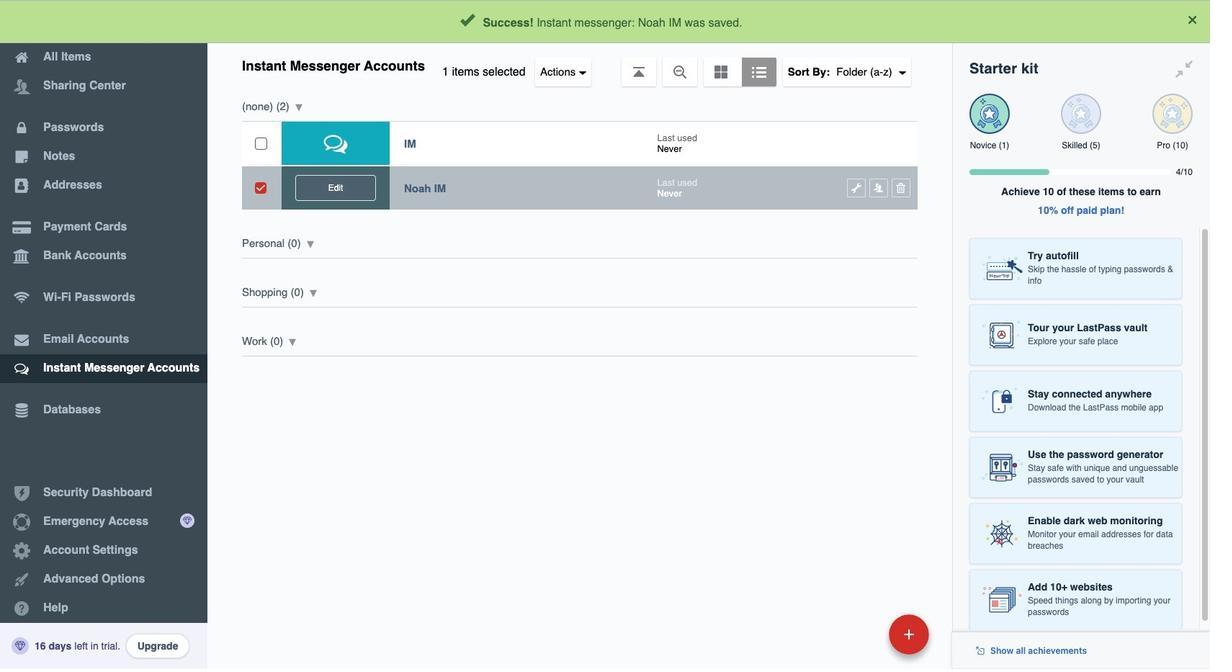 Task type: locate. For each thing, give the bounding box(es) containing it.
Search search field
[[347, 6, 923, 37]]

vault options navigation
[[208, 43, 953, 86]]

new item element
[[790, 614, 935, 655]]

search my vault text field
[[347, 6, 923, 37]]

alert
[[0, 0, 1211, 43]]



Task type: describe. For each thing, give the bounding box(es) containing it.
new item navigation
[[790, 611, 938, 670]]

main navigation navigation
[[0, 0, 208, 670]]



